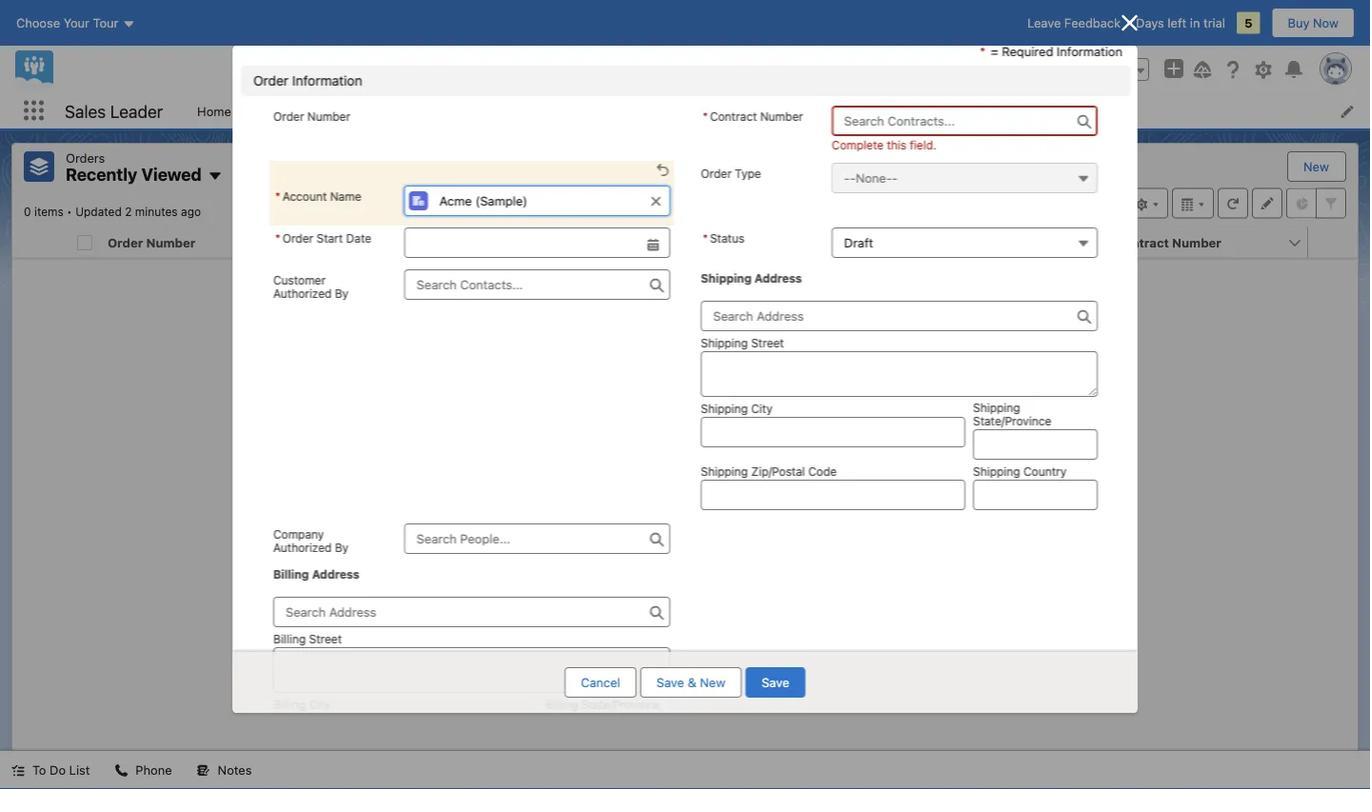 Task type: vqa. For each thing, say whether or not it's contained in the screenshot.
order number
yes



Task type: locate. For each thing, give the bounding box(es) containing it.
forecasts link
[[309, 93, 388, 129]]

shipping for shipping address
[[700, 271, 751, 285]]

0
[[24, 205, 31, 219]]

0 vertical spatial order number
[[273, 109, 350, 123]]

2 vertical spatial orders
[[708, 472, 747, 486]]

save right &
[[762, 676, 789, 690]]

city for shipping city
[[751, 402, 772, 415]]

order number element
[[100, 227, 315, 258]]

contract up type
[[709, 109, 757, 123]]

Search Recently Viewed list view. search field
[[894, 188, 1123, 219]]

* contract number
[[702, 109, 803, 123]]

0 horizontal spatial street
[[309, 632, 341, 646]]

billing state/province
[[545, 698, 659, 711]]

1 horizontal spatial address
[[754, 271, 801, 285]]

-
[[844, 171, 849, 185], [849, 171, 855, 185], [891, 171, 897, 185]]

text default image left phone
[[115, 764, 128, 777]]

1 vertical spatial state/province
[[581, 698, 659, 711]]

save inside button
[[657, 676, 684, 690]]

sales
[[65, 101, 106, 121]]

0 horizontal spatial order number
[[108, 235, 195, 249]]

Company Authorized By text field
[[404, 524, 670, 554]]

2 authorized from the top
[[273, 541, 331, 554]]

opportunities link
[[699, 93, 801, 129]]

0 horizontal spatial state/province
[[581, 698, 659, 711]]

* up complete
[[837, 104, 842, 118]]

shipping down status
[[700, 271, 751, 285]]

shipping up "shipping state/province" 'text box'
[[973, 401, 1020, 414]]

number up the order type --none--
[[760, 109, 803, 123]]

save inside button
[[762, 676, 789, 690]]

new button
[[1288, 152, 1344, 181]]

shipping for shipping city
[[700, 402, 747, 415]]

start down * account name
[[316, 231, 342, 245]]

1 vertical spatial street
[[309, 632, 341, 646]]

2 text default image from the left
[[197, 764, 210, 777]]

* orders
[[837, 104, 886, 118]]

group down 'inverse' image
[[1109, 58, 1149, 81]]

* for * contract number
[[702, 109, 708, 123]]

orders up views.
[[708, 472, 747, 486]]

1 vertical spatial information
[[292, 73, 362, 89]]

date inside button
[[786, 235, 815, 249]]

information
[[1056, 44, 1122, 58], [292, 73, 362, 89]]

order number down minutes
[[108, 235, 195, 249]]

state/province for shipping
[[973, 414, 1051, 427]]

by inside company authorized by
[[334, 541, 348, 554]]

in
[[1190, 16, 1200, 30]]

•
[[67, 205, 72, 219]]

Customer Authorized By text field
[[404, 269, 670, 300]]

0 horizontal spatial text default image
[[115, 764, 128, 777]]

authorized
[[273, 287, 331, 300], [273, 541, 331, 554]]

order down order information
[[273, 109, 304, 123]]

1 vertical spatial account
[[311, 235, 362, 249]]

* for * = required information
[[979, 44, 985, 58]]

* for * status draft
[[702, 231, 708, 245]]

street down billing address at the bottom left of page
[[309, 632, 341, 646]]

information up forecasts
[[292, 73, 362, 89]]

order left type
[[700, 167, 731, 180]]

opportunities list item
[[699, 93, 825, 129]]

authorized inside company authorized by
[[273, 541, 331, 554]]

* for * orders
[[837, 104, 842, 118]]

1 horizontal spatial save
[[762, 676, 789, 690]]

account down * account name
[[311, 235, 362, 249]]

1 horizontal spatial group
[[1109, 58, 1149, 81]]

orders up complete
[[846, 104, 886, 118]]

order amount element
[[505, 227, 717, 258]]

group containing *
[[273, 228, 670, 258]]

now
[[1313, 16, 1339, 30]]

shipping up shipping country text field
[[973, 465, 1020, 478]]

order
[[253, 73, 288, 89], [273, 109, 304, 123], [700, 167, 731, 180], [282, 231, 313, 245], [108, 235, 143, 249], [713, 235, 749, 249]]

new up action image
[[1303, 159, 1329, 174]]

cell
[[70, 227, 100, 258]]

save for save
[[762, 676, 789, 690]]

city up shipping zip/postal code
[[751, 402, 772, 415]]

start up shipping address
[[752, 235, 783, 249]]

0 vertical spatial new
[[1303, 159, 1329, 174]]

0 horizontal spatial information
[[292, 73, 362, 89]]

0 horizontal spatial date
[[346, 231, 371, 245]]

list
[[186, 93, 1370, 129]]

0 vertical spatial street
[[751, 336, 784, 349]]

contract
[[709, 109, 757, 123], [1115, 235, 1169, 249]]

shipping inside shipping state/province
[[973, 401, 1020, 414]]

state/province up "shipping state/province" 'text box'
[[973, 414, 1051, 427]]

to
[[32, 763, 46, 777]]

0 horizontal spatial text default image
[[11, 764, 25, 777]]

new right &
[[700, 676, 725, 690]]

1 save from the left
[[657, 676, 684, 690]]

item number element
[[12, 227, 70, 258]]

0 horizontal spatial group
[[273, 228, 670, 258]]

- down complete
[[849, 171, 855, 185]]

0 horizontal spatial name
[[330, 189, 361, 203]]

shipping for shipping zip/postal code
[[700, 465, 747, 478]]

2 save from the left
[[762, 676, 789, 690]]

1 vertical spatial group
[[273, 228, 670, 258]]

1 horizontal spatial state/province
[[973, 414, 1051, 427]]

updated
[[75, 205, 122, 219]]

orders down sales
[[66, 150, 105, 165]]

shipping
[[700, 271, 751, 285], [700, 336, 747, 349], [973, 401, 1020, 414], [700, 402, 747, 415], [700, 465, 747, 478], [973, 465, 1020, 478]]

notes button
[[185, 751, 263, 789]]

phone button
[[103, 751, 183, 789]]

date down * account name
[[346, 231, 371, 245]]

* inside * status draft
[[702, 231, 708, 245]]

order number
[[273, 109, 350, 123], [108, 235, 195, 249]]

start
[[316, 231, 342, 245], [752, 235, 783, 249]]

street down shipping address
[[751, 336, 784, 349]]

account up * order start date
[[282, 189, 326, 203]]

authorized inside customer authorized by
[[273, 287, 331, 300]]

group
[[1109, 58, 1149, 81], [273, 228, 670, 258]]

feedback
[[1064, 16, 1121, 30]]

0 vertical spatial contract
[[709, 109, 757, 123]]

orders
[[846, 104, 886, 118], [66, 150, 105, 165], [708, 472, 747, 486]]

billing for billing street
[[273, 632, 305, 646]]

home link
[[186, 93, 243, 129]]

1 horizontal spatial new
[[1303, 159, 1329, 174]]

by inside customer authorized by
[[334, 287, 348, 300]]

1 vertical spatial new
[[700, 676, 725, 690]]

you haven't viewed any orders recently. try switching list views.
[[570, 472, 800, 505]]

contract number element
[[1107, 227, 1320, 258]]

1 vertical spatial city
[[309, 698, 330, 711]]

text default image left notes at the left bottom of page
[[197, 764, 210, 777]]

0 vertical spatial address
[[754, 271, 801, 285]]

order start date element
[[706, 227, 906, 258]]

shipping city
[[700, 402, 772, 415]]

None search field
[[894, 188, 1123, 219]]

by
[[334, 287, 348, 300], [334, 541, 348, 554]]

1 text default image from the left
[[115, 764, 128, 777]]

1 vertical spatial text default image
[[11, 764, 25, 777]]

0 vertical spatial city
[[751, 402, 772, 415]]

status element
[[906, 227, 1119, 258]]

customer
[[273, 273, 325, 287]]

- down this
[[891, 171, 897, 185]]

group up the customer authorized by text field
[[273, 228, 670, 258]]

state/province for billing
[[581, 698, 659, 711]]

billing for billing state/province
[[545, 698, 578, 711]]

list item
[[825, 93, 941, 129]]

new
[[1303, 159, 1329, 174], [700, 676, 725, 690]]

contract number button
[[1107, 227, 1287, 258]]

1 vertical spatial address
[[311, 567, 359, 581]]

billing
[[273, 567, 309, 581], [273, 632, 305, 646], [273, 698, 305, 711], [545, 698, 578, 711]]

1 horizontal spatial text default image
[[197, 764, 210, 777]]

order down the 2
[[108, 235, 143, 249]]

select list display image
[[1172, 188, 1214, 219]]

* up 'customer'
[[275, 231, 280, 245]]

shipping down shipping street
[[700, 402, 747, 415]]

1 vertical spatial order number
[[108, 235, 195, 249]]

status
[[570, 470, 800, 507]]

0 vertical spatial text default image
[[919, 105, 932, 118]]

* left =
[[979, 44, 985, 58]]

2 - from the left
[[849, 171, 855, 185]]

1 - from the left
[[844, 171, 849, 185]]

list view controls image
[[1126, 188, 1168, 219]]

required
[[1001, 44, 1053, 58]]

date left draft
[[786, 235, 815, 249]]

order up shipping address
[[713, 235, 749, 249]]

1 horizontal spatial name
[[365, 235, 401, 249]]

1 horizontal spatial order number
[[273, 109, 350, 123]]

1 vertical spatial orders
[[66, 150, 105, 165]]

2 by from the top
[[334, 541, 348, 554]]

name inside button
[[365, 235, 401, 249]]

shipping state/province
[[973, 401, 1051, 427]]

1 horizontal spatial text default image
[[919, 105, 932, 118]]

1 horizontal spatial contract
[[1115, 235, 1169, 249]]

1 horizontal spatial street
[[751, 336, 784, 349]]

0 vertical spatial information
[[1056, 44, 1122, 58]]

shipping for shipping state/province
[[973, 401, 1020, 414]]

street for billing street
[[309, 632, 341, 646]]

1 horizontal spatial orders
[[708, 472, 747, 486]]

text default image inside phone button
[[115, 764, 128, 777]]

2 horizontal spatial orders
[[846, 104, 886, 118]]

1 horizontal spatial city
[[751, 402, 772, 415]]

text default image up 'field.'
[[919, 105, 932, 118]]

address down "order start date"
[[754, 271, 801, 285]]

list
[[69, 763, 90, 777]]

1 horizontal spatial start
[[752, 235, 783, 249]]

shipping up views.
[[700, 465, 747, 478]]

state/province down cancel
[[581, 698, 659, 711]]

account name button
[[304, 227, 484, 258]]

0 horizontal spatial address
[[311, 567, 359, 581]]

company authorized by
[[273, 527, 348, 554]]

account name element
[[304, 227, 516, 258]]

5
[[1244, 16, 1253, 30]]

order start date
[[713, 235, 815, 249]]

1 vertical spatial authorized
[[273, 541, 331, 554]]

chatter
[[254, 104, 297, 118]]

opportunities
[[710, 104, 789, 118]]

- left none- at top
[[844, 171, 849, 185]]

views.
[[717, 491, 753, 505]]

* left opportunities
[[702, 109, 708, 123]]

by up billing address at the bottom left of page
[[334, 541, 348, 554]]

new inside button
[[1303, 159, 1329, 174]]

0 horizontal spatial start
[[316, 231, 342, 245]]

0 vertical spatial orders
[[846, 104, 886, 118]]

order number button
[[100, 227, 283, 258]]

list item containing *
[[825, 93, 941, 129]]

1 vertical spatial by
[[334, 541, 348, 554]]

buy
[[1288, 16, 1310, 30]]

address down company authorized by
[[311, 567, 359, 581]]

order up 'customer'
[[282, 231, 313, 245]]

None text field
[[404, 228, 670, 258]]

1 vertical spatial contract
[[1115, 235, 1169, 249]]

start inside order start date button
[[752, 235, 783, 249]]

customer authorized by
[[273, 273, 348, 300]]

by right 'customer'
[[334, 287, 348, 300]]

by for company authorized by
[[334, 541, 348, 554]]

Shipping State/Province text field
[[973, 429, 1097, 460]]

order inside order number button
[[108, 235, 143, 249]]

left
[[1168, 16, 1187, 30]]

order type --none--
[[700, 167, 897, 185]]

information down feedback
[[1056, 44, 1122, 58]]

* for * order start date
[[275, 231, 280, 245]]

city
[[751, 402, 772, 415], [309, 698, 330, 711]]

* up * order start date
[[275, 189, 280, 203]]

1 authorized from the top
[[273, 287, 331, 300]]

text default image left to
[[11, 764, 25, 777]]

1 horizontal spatial information
[[1056, 44, 1122, 58]]

contract down list view controls image
[[1115, 235, 1169, 249]]

minutes
[[135, 205, 178, 219]]

text default image
[[115, 764, 128, 777], [197, 764, 210, 777]]

* left status
[[702, 231, 708, 245]]

Acme (Sample) text field
[[404, 186, 670, 216]]

trial
[[1203, 16, 1225, 30]]

complete this field.
[[831, 138, 936, 151]]

city down billing street
[[309, 698, 330, 711]]

text default image
[[919, 105, 932, 118], [11, 764, 25, 777]]

1 vertical spatial name
[[365, 235, 401, 249]]

order number down order information
[[273, 109, 350, 123]]

0 horizontal spatial city
[[309, 698, 330, 711]]

0 vertical spatial by
[[334, 287, 348, 300]]

inverse image
[[1118, 11, 1141, 34]]

shipping up shipping city
[[700, 336, 747, 349]]

status containing you haven't viewed any orders recently.
[[570, 470, 800, 507]]

address for shipping address
[[754, 271, 801, 285]]

order up chatter 'link'
[[253, 73, 288, 89]]

complete
[[831, 138, 883, 151]]

leader
[[110, 101, 163, 121]]

*
[[979, 44, 985, 58], [837, 104, 842, 118], [702, 109, 708, 123], [275, 189, 280, 203], [275, 231, 280, 245], [702, 231, 708, 245]]

try
[[617, 491, 635, 505]]

0 vertical spatial state/province
[[973, 414, 1051, 427]]

1 horizontal spatial date
[[786, 235, 815, 249]]

text default image inside "notes" button
[[197, 764, 210, 777]]

authorized down * order start date
[[273, 287, 331, 300]]

1 by from the top
[[334, 287, 348, 300]]

* status draft
[[702, 231, 873, 250]]

order inside the order type --none--
[[700, 167, 731, 180]]

authorized up billing address at the bottom left of page
[[273, 541, 331, 554]]

save left &
[[657, 676, 684, 690]]

switching
[[639, 491, 693, 505]]

0 vertical spatial authorized
[[273, 287, 331, 300]]

0 horizontal spatial save
[[657, 676, 684, 690]]

code
[[808, 465, 836, 478]]

leave feedback
[[1027, 16, 1121, 30]]

0 horizontal spatial new
[[700, 676, 725, 690]]



Task type: describe. For each thing, give the bounding box(es) containing it.
2
[[125, 205, 132, 219]]

haven't
[[595, 472, 637, 486]]

authorized for customer
[[273, 287, 331, 300]]

recently viewed
[[66, 164, 202, 185]]

billing address
[[273, 567, 359, 581]]

save & new
[[657, 676, 725, 690]]

* account name
[[275, 189, 361, 203]]

buy now button
[[1272, 8, 1355, 38]]

start inside group
[[316, 231, 342, 245]]

order start date button
[[706, 227, 885, 258]]

status
[[709, 231, 744, 245]]

cancel button
[[565, 667, 637, 698]]

* order start date
[[275, 231, 371, 245]]

viewed
[[141, 164, 202, 185]]

action element
[[1308, 227, 1358, 258]]

notes
[[218, 763, 252, 777]]

by for customer authorized by
[[334, 287, 348, 300]]

country
[[1023, 465, 1066, 478]]

new inside button
[[700, 676, 725, 690]]

company
[[273, 527, 324, 541]]

Order Type button
[[831, 163, 1097, 193]]

street for shipping street
[[751, 336, 784, 349]]

to do list
[[32, 763, 90, 777]]

shipping for shipping country
[[973, 465, 1020, 478]]

viewed
[[640, 472, 681, 486]]

Shipping City text field
[[700, 417, 965, 447]]

shipping address
[[700, 271, 801, 285]]

Search Address text field
[[700, 301, 1097, 331]]

city for billing city
[[309, 698, 330, 711]]

recently.
[[751, 472, 800, 486]]

draft
[[844, 236, 873, 250]]

shipping street
[[700, 336, 784, 349]]

save & new button
[[640, 667, 742, 698]]

* = required information
[[979, 44, 1122, 58]]

chatter link
[[243, 93, 309, 129]]

to do list button
[[0, 751, 101, 789]]

contract inside button
[[1115, 235, 1169, 249]]

order number inside button
[[108, 235, 195, 249]]

3 - from the left
[[891, 171, 897, 185]]

Billing Street text field
[[273, 647, 670, 693]]

any
[[684, 472, 705, 486]]

this
[[886, 138, 906, 151]]

order inside order start date button
[[713, 235, 749, 249]]

number down "select list display" image
[[1172, 235, 1221, 249]]

Status, Draft button
[[831, 228, 1097, 258]]

number down order information
[[307, 109, 350, 123]]

number down minutes
[[146, 235, 195, 249]]

Shipping Street text field
[[700, 351, 1097, 397]]

none search field inside recently viewed|orders|list view element
[[894, 188, 1123, 219]]

0 horizontal spatial orders
[[66, 150, 105, 165]]

cancel
[[581, 676, 620, 690]]

account inside button
[[311, 235, 362, 249]]

billing for billing address
[[273, 567, 309, 581]]

action image
[[1308, 227, 1358, 258]]

shipping for shipping street
[[700, 336, 747, 349]]

* for * account name
[[275, 189, 280, 203]]

cell inside recently viewed|orders|list view element
[[70, 227, 100, 258]]

search... button
[[465, 54, 846, 85]]

ago
[[181, 205, 201, 219]]

shipping zip/postal code
[[700, 465, 836, 478]]

=
[[990, 44, 998, 58]]

order information
[[253, 73, 362, 89]]

leave
[[1027, 16, 1061, 30]]

authorized for company
[[273, 541, 331, 554]]

save button
[[745, 667, 806, 698]]

list
[[697, 491, 714, 505]]

0 vertical spatial account
[[282, 189, 326, 203]]

days
[[1136, 16, 1164, 30]]

buy now
[[1288, 16, 1339, 30]]

recently viewed status
[[24, 205, 75, 219]]

billing for billing city
[[273, 698, 305, 711]]

items
[[34, 205, 64, 219]]

billing city
[[273, 698, 330, 711]]

do
[[50, 763, 66, 777]]

account name
[[311, 235, 401, 249]]

billing street
[[273, 632, 341, 646]]

none-
[[855, 171, 891, 185]]

list containing home
[[186, 93, 1370, 129]]

shipping country
[[973, 465, 1066, 478]]

Shipping Country text field
[[973, 480, 1097, 510]]

field.
[[909, 138, 936, 151]]

Search Address text field
[[273, 597, 670, 627]]

item number image
[[12, 227, 70, 258]]

you
[[570, 472, 591, 486]]

type
[[734, 167, 761, 180]]

save for save & new
[[657, 676, 684, 690]]

&
[[688, 676, 696, 690]]

0 horizontal spatial contract
[[709, 109, 757, 123]]

text default image inside to do list button
[[11, 764, 25, 777]]

home
[[197, 104, 231, 118]]

text default image for notes
[[197, 764, 210, 777]]

Search Contracts... text field
[[831, 106, 1097, 136]]

address for billing address
[[311, 567, 359, 581]]

text default image for phone
[[115, 764, 128, 777]]

0 vertical spatial name
[[330, 189, 361, 203]]

phone
[[136, 763, 172, 777]]

recently viewed|orders|list view element
[[11, 143, 1359, 751]]

Shipping Zip/Postal Code text field
[[700, 480, 965, 510]]

days left in trial
[[1136, 16, 1225, 30]]

contract number
[[1115, 235, 1221, 249]]

leave feedback link
[[1027, 16, 1121, 30]]

0 items • updated 2 minutes ago
[[24, 205, 201, 219]]

zip/postal
[[751, 465, 805, 478]]

text default image inside list item
[[919, 105, 932, 118]]

search...
[[502, 62, 553, 77]]

forecasts
[[320, 104, 376, 118]]

recently
[[66, 164, 137, 185]]

sales leader
[[65, 101, 163, 121]]

orders inside you haven't viewed any orders recently. try switching list views.
[[708, 472, 747, 486]]

0 vertical spatial group
[[1109, 58, 1149, 81]]



